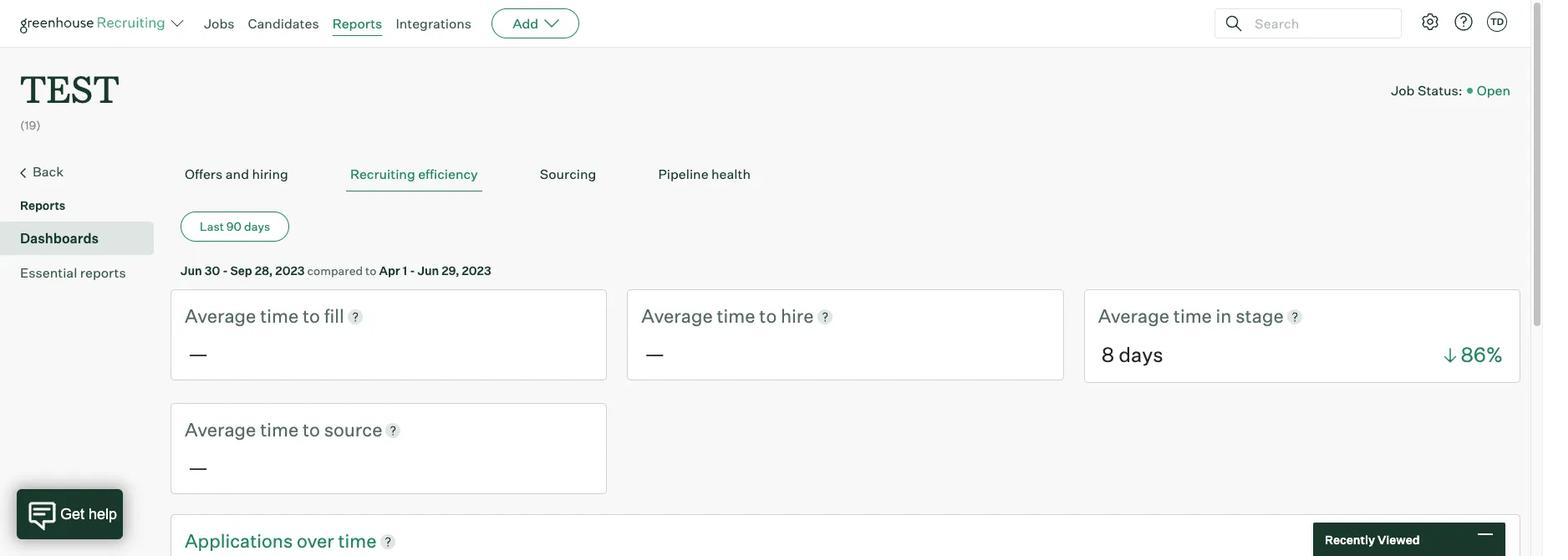 Task type: vqa. For each thing, say whether or not it's contained in the screenshot.
2:34pm
no



Task type: locate. For each thing, give the bounding box(es) containing it.
last 90 days button
[[181, 212, 290, 242]]

integrations
[[396, 15, 472, 32]]

-
[[223, 264, 228, 278], [410, 264, 415, 278]]

0 horizontal spatial reports
[[20, 198, 65, 213]]

applications over
[[185, 529, 338, 552]]

to
[[365, 264, 377, 278], [303, 305, 320, 327], [759, 305, 777, 327], [303, 418, 320, 441]]

tab list
[[181, 157, 1511, 192]]

time left hire
[[717, 305, 755, 327]]

applications
[[185, 529, 293, 552]]

and
[[226, 166, 249, 182]]

1 vertical spatial reports
[[20, 198, 65, 213]]

days right 8
[[1119, 342, 1164, 367]]

average time to for fill
[[185, 305, 324, 327]]

last 90 days
[[200, 219, 270, 233]]

efficiency
[[418, 166, 478, 182]]

time down 28,
[[260, 305, 299, 327]]

average time to
[[185, 305, 324, 327], [642, 305, 781, 327], [185, 418, 324, 441]]

30
[[205, 264, 220, 278]]

reports down back
[[20, 198, 65, 213]]

0 horizontal spatial -
[[223, 264, 228, 278]]

td
[[1491, 16, 1504, 28]]

test
[[20, 64, 119, 113]]

to left hire
[[759, 305, 777, 327]]

- right 30
[[223, 264, 228, 278]]

job status:
[[1391, 82, 1463, 98]]

- right 1
[[410, 264, 415, 278]]

offers
[[185, 166, 223, 182]]

2 jun from the left
[[418, 264, 439, 278]]

time left source
[[260, 418, 299, 441]]

reports
[[332, 15, 382, 32], [20, 198, 65, 213]]

1 2023 from the left
[[275, 264, 305, 278]]

to left the apr
[[365, 264, 377, 278]]

over link
[[297, 528, 338, 554]]

1 horizontal spatial jun
[[418, 264, 439, 278]]

86%
[[1461, 342, 1503, 367]]

sourcing
[[540, 166, 597, 182]]

1 horizontal spatial reports
[[332, 15, 382, 32]]

(19)
[[20, 118, 41, 132]]

0 horizontal spatial days
[[244, 219, 270, 233]]

to left source
[[303, 418, 320, 441]]

to for source
[[303, 418, 320, 441]]

0 vertical spatial days
[[244, 219, 270, 233]]

td button
[[1484, 8, 1511, 35]]

1 horizontal spatial -
[[410, 264, 415, 278]]

sourcing button
[[536, 157, 601, 192]]

— for fill
[[188, 341, 208, 366]]

jun
[[181, 264, 202, 278], [418, 264, 439, 278]]

1 horizontal spatial days
[[1119, 342, 1164, 367]]

2 - from the left
[[410, 264, 415, 278]]

back
[[33, 163, 64, 180]]

1 horizontal spatial 2023
[[462, 264, 491, 278]]

tab list containing offers and hiring
[[181, 157, 1511, 192]]

stage
[[1236, 305, 1284, 327]]

time for hire
[[717, 305, 755, 327]]

2 2023 from the left
[[462, 264, 491, 278]]

2023 right 28,
[[275, 264, 305, 278]]

essential
[[20, 264, 77, 281]]

—
[[188, 341, 208, 366], [645, 341, 665, 366], [188, 455, 208, 480]]

offers and hiring
[[185, 166, 288, 182]]

to left the fill
[[303, 305, 320, 327]]

days right 90
[[244, 219, 270, 233]]

2023
[[275, 264, 305, 278], [462, 264, 491, 278]]

essential reports
[[20, 264, 126, 281]]

0 horizontal spatial 2023
[[275, 264, 305, 278]]

reports right candidates link
[[332, 15, 382, 32]]

hire
[[781, 305, 814, 327]]

28,
[[255, 264, 273, 278]]

jun left 29,
[[418, 264, 439, 278]]

time
[[260, 305, 299, 327], [717, 305, 755, 327], [1174, 305, 1212, 327], [260, 418, 299, 441], [338, 529, 377, 552]]

average
[[185, 305, 256, 327], [642, 305, 713, 327], [1098, 305, 1170, 327], [185, 418, 256, 441]]

fill
[[324, 305, 344, 327]]

to for hire
[[759, 305, 777, 327]]

offers and hiring button
[[181, 157, 293, 192]]

2023 right 29,
[[462, 264, 491, 278]]

job
[[1391, 82, 1415, 98]]

dashboards link
[[20, 228, 147, 248]]

jun left 30
[[181, 264, 202, 278]]

Search text field
[[1251, 11, 1386, 36]]

days
[[244, 219, 270, 233], [1119, 342, 1164, 367]]

0 horizontal spatial jun
[[181, 264, 202, 278]]

time right over
[[338, 529, 377, 552]]

recruiting efficiency
[[350, 166, 478, 182]]

time left in
[[1174, 305, 1212, 327]]

health
[[712, 166, 751, 182]]

pipeline
[[658, 166, 709, 182]]

in
[[1216, 305, 1232, 327]]

29,
[[442, 264, 459, 278]]

pipeline health button
[[654, 157, 755, 192]]

jun 30 - sep 28, 2023 compared to apr 1 - jun 29, 2023
[[181, 264, 491, 278]]



Task type: describe. For each thing, give the bounding box(es) containing it.
time for stage
[[1174, 305, 1212, 327]]

last
[[200, 219, 224, 233]]

90
[[226, 219, 242, 233]]

— for source
[[188, 455, 208, 480]]

recruiting efficiency button
[[346, 157, 482, 192]]

td button
[[1487, 12, 1508, 32]]

1 jun from the left
[[181, 264, 202, 278]]

apr
[[379, 264, 400, 278]]

8 days
[[1102, 342, 1164, 367]]

compared
[[307, 264, 363, 278]]

add button
[[492, 8, 580, 38]]

jobs link
[[204, 15, 235, 32]]

source
[[324, 418, 382, 441]]

recruiting
[[350, 166, 415, 182]]

average for stage
[[1098, 305, 1170, 327]]

candidates link
[[248, 15, 319, 32]]

test (19)
[[20, 64, 119, 132]]

configure image
[[1421, 12, 1441, 32]]

test link
[[20, 47, 119, 116]]

1 vertical spatial days
[[1119, 342, 1164, 367]]

average for hire
[[642, 305, 713, 327]]

dashboards
[[20, 230, 99, 247]]

over
[[297, 529, 334, 552]]

open
[[1477, 82, 1511, 98]]

reports link
[[332, 15, 382, 32]]

average time in
[[1098, 305, 1236, 327]]

average for fill
[[185, 305, 256, 327]]

time for source
[[260, 418, 299, 441]]

integrations link
[[396, 15, 472, 32]]

status:
[[1418, 82, 1463, 98]]

greenhouse recruiting image
[[20, 13, 171, 33]]

days inside button
[[244, 219, 270, 233]]

jobs
[[204, 15, 235, 32]]

viewed
[[1378, 532, 1420, 546]]

to for fill
[[303, 305, 320, 327]]

recently viewed
[[1325, 532, 1420, 546]]

— for hire
[[645, 341, 665, 366]]

hiring
[[252, 166, 288, 182]]

applications link
[[185, 528, 297, 554]]

recently
[[1325, 532, 1375, 546]]

1
[[403, 264, 407, 278]]

1 - from the left
[[223, 264, 228, 278]]

average for source
[[185, 418, 256, 441]]

time for fill
[[260, 305, 299, 327]]

time link
[[338, 528, 377, 554]]

pipeline health
[[658, 166, 751, 182]]

essential reports link
[[20, 263, 147, 283]]

average time to for hire
[[642, 305, 781, 327]]

add
[[513, 15, 539, 32]]

back link
[[20, 162, 147, 183]]

sep
[[230, 264, 252, 278]]

reports
[[80, 264, 126, 281]]

8
[[1102, 342, 1115, 367]]

candidates
[[248, 15, 319, 32]]

average time to for source
[[185, 418, 324, 441]]

0 vertical spatial reports
[[332, 15, 382, 32]]



